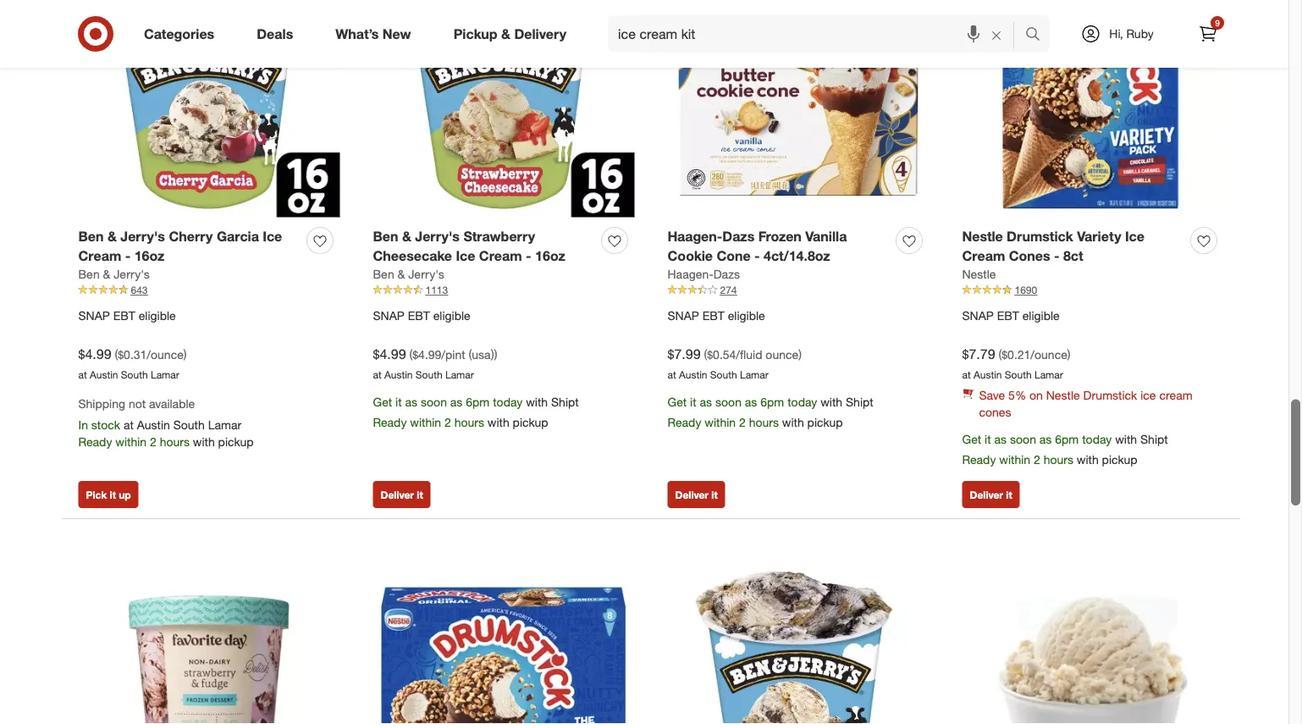 Task type: locate. For each thing, give the bounding box(es) containing it.
$0.21
[[1002, 348, 1031, 363]]

austin inside "$4.99 ( $0.31 /ounce ) at austin south lamar"
[[90, 369, 118, 381]]

ben & jerry's milk and cookies vanilla ice cream - 16oz image
[[668, 557, 930, 724], [668, 557, 930, 724]]

nestle drumstick variety ice cream cones - 8ct image
[[963, 0, 1224, 218], [963, 0, 1224, 218]]

0 horizontal spatial $4.99
[[78, 346, 111, 363]]

1 ( from the left
[[115, 348, 118, 363]]

drumstick left ice
[[1084, 388, 1138, 403]]

ice down strawberry
[[456, 248, 475, 265]]

soon down cones
[[1010, 432, 1037, 447]]

ben & jerry's
[[78, 267, 150, 282], [373, 267, 444, 282]]

/ounce up available
[[147, 348, 184, 363]]

2 horizontal spatial deliver it
[[970, 489, 1013, 502]]

16oz
[[134, 248, 165, 265], [535, 248, 566, 265]]

2 ebt from the left
[[408, 309, 430, 324]]

3 ) from the left
[[799, 348, 802, 363]]

dazs up 274
[[714, 267, 740, 282]]

2 down the on
[[1034, 452, 1041, 467]]

0 horizontal spatial ben & jerry's
[[78, 267, 150, 282]]

hours down available
[[160, 435, 190, 449]]

2 horizontal spatial cream
[[963, 248, 1006, 265]]

hours for cookie
[[749, 415, 779, 430]]

1 horizontal spatial deliver it
[[675, 489, 718, 502]]

jerry's
[[121, 229, 165, 245], [415, 229, 460, 245], [114, 267, 150, 282], [408, 267, 444, 282]]

ebt
[[113, 309, 135, 324], [408, 309, 430, 324], [703, 309, 725, 324], [997, 309, 1019, 324]]

eligible down 643
[[139, 309, 176, 324]]

$4.99 left /pint
[[373, 346, 406, 363]]

1 - from the left
[[125, 248, 131, 265]]

6pm down (usa)
[[466, 395, 490, 410]]

today down ounce
[[788, 395, 818, 410]]

pickup
[[454, 25, 498, 42]]

1 horizontal spatial ice
[[456, 248, 475, 265]]

snap up "$4.99 ( $0.31 /ounce ) at austin south lamar"
[[78, 309, 110, 324]]

2 ( from the left
[[409, 348, 413, 363]]

16oz inside 'ben & jerry's strawberry cheesecake ice cream - 16oz'
[[535, 248, 566, 265]]

ben for ben & jerry's strawberry cheesecake ice cream - 16oz's ben & jerry's link
[[373, 267, 394, 282]]

3 deliver it from the left
[[970, 489, 1013, 502]]

1 haagen- from the top
[[668, 229, 723, 245]]

1 deliver it from the left
[[381, 489, 423, 502]]

deliver it button
[[373, 482, 431, 509], [668, 482, 726, 509], [963, 482, 1020, 509]]

1 horizontal spatial 6pm
[[761, 395, 784, 410]]

jerry's left cherry
[[121, 229, 165, 245]]

- inside nestle drumstick variety ice cream cones - 8ct
[[1054, 248, 1060, 265]]

$7.99 ( $0.54 /fluid ounce ) at austin south lamar
[[668, 346, 802, 381]]

nestle for nestle drumstick variety ice cream cones - 8ct
[[963, 229, 1003, 245]]

ben & jerry's strawberry cheesecake ice cream - 16oz
[[373, 229, 566, 265]]

1 horizontal spatial shipt
[[846, 395, 874, 410]]

/ounce
[[147, 348, 184, 363], [1031, 348, 1068, 363]]

1 snap from the left
[[78, 309, 110, 324]]

1 /ounce from the left
[[147, 348, 184, 363]]

2 deliver it from the left
[[675, 489, 718, 502]]

dazs for haagen-dazs frozen vanilla cookie cone - 4ct/14.8oz
[[723, 229, 755, 245]]

ready down $4.99 ( $4.99 /pint (usa) ) at austin south lamar
[[373, 415, 407, 430]]

lamar inside $7.79 ( $0.21 /ounce ) at austin south lamar
[[1035, 369, 1064, 381]]

in
[[78, 418, 88, 432]]

it
[[396, 395, 402, 410], [690, 395, 697, 410], [985, 432, 991, 447], [110, 489, 116, 502], [417, 489, 423, 502], [712, 489, 718, 502], [1006, 489, 1013, 502]]

3 ( from the left
[[704, 348, 707, 363]]

1 horizontal spatial /ounce
[[1031, 348, 1068, 363]]

1 deliver from the left
[[381, 489, 414, 502]]

4ct/14.8oz
[[764, 248, 831, 265]]

soon down $7.99 ( $0.54 /fluid ounce ) at austin south lamar
[[716, 395, 742, 410]]

haagen- down cookie
[[668, 267, 714, 282]]

non-dairy plant based strawberry & fudge frozen dessert - 16oz - favorite day™ image
[[78, 557, 340, 724], [78, 557, 340, 724]]

ben & jerry's strawberry cheesecake ice cream - 16oz image
[[373, 0, 635, 218], [373, 0, 635, 218]]

1 vertical spatial drumstick
[[1084, 388, 1138, 403]]

get down "$7.99" at the right
[[668, 395, 687, 410]]

1 vertical spatial dazs
[[714, 267, 740, 282]]

2 horizontal spatial get it as soon as 6pm today with shipt ready within 2 hours with pickup
[[963, 432, 1169, 467]]

delivery
[[514, 25, 567, 42]]

get it as soon as 6pm today with shipt ready within 2 hours with pickup for $7.99
[[668, 395, 874, 430]]

pickup & delivery
[[454, 25, 567, 42]]

( up shipping
[[115, 348, 118, 363]]

ben & jerry's up 643
[[78, 267, 150, 282]]

pickup & delivery link
[[439, 15, 588, 53]]

within down stock
[[115, 435, 147, 449]]

) up available
[[184, 348, 187, 363]]

2 snap ebt eligible from the left
[[373, 309, 471, 324]]

2 for cheesecake
[[445, 415, 451, 430]]

ben & jerry's for ben & jerry's strawberry cheesecake ice cream - 16oz
[[373, 267, 444, 282]]

haagen-dazs frozen vanilla cookie cone - 4ct/14.8oz
[[668, 229, 847, 265]]

/ounce inside $7.79 ( $0.21 /ounce ) at austin south lamar
[[1031, 348, 1068, 363]]

search
[[1018, 27, 1059, 44]]

nestle inside nestle drumstick variety ice cream cones - 8ct
[[963, 229, 1003, 245]]

ben & jerry's link for ben & jerry's strawberry cheesecake ice cream - 16oz
[[373, 266, 444, 283]]

$0.54
[[707, 348, 736, 363]]

2 ) from the left
[[494, 348, 498, 363]]

0 horizontal spatial deliver it button
[[373, 482, 431, 509]]

274
[[720, 284, 737, 297]]

0 horizontal spatial drumstick
[[1007, 229, 1074, 245]]

ice inside nestle drumstick variety ice cream cones - 8ct
[[1125, 229, 1145, 245]]

$4.99 for ben & jerry's strawberry cheesecake ice cream - 16oz
[[373, 346, 406, 363]]

2
[[445, 415, 451, 430], [739, 415, 746, 430], [150, 435, 156, 449], [1034, 452, 1041, 467]]

drumstick up cones
[[1007, 229, 1074, 245]]

ice for ben & jerry's strawberry cheesecake ice cream - 16oz
[[456, 248, 475, 265]]

within for cheesecake
[[410, 415, 441, 430]]

( inside $7.79 ( $0.21 /ounce ) at austin south lamar
[[999, 348, 1002, 363]]

& down cheesecake
[[398, 267, 405, 282]]

at inside "$4.99 ( $0.31 /ounce ) at austin south lamar"
[[78, 369, 87, 381]]

2 horizontal spatial deliver it button
[[963, 482, 1020, 509]]

4 ( from the left
[[999, 348, 1002, 363]]

get for $4.99
[[373, 395, 392, 410]]

eligible down 1113
[[433, 309, 471, 324]]

ebt for ben & jerry's cherry garcia ice cream - 16oz
[[113, 309, 135, 324]]

nestle drumstick variety ice cream cones - 8ct link
[[963, 228, 1184, 266]]

haagen-dazs frozen vanilla cookie cone - 4ct/14.8oz link
[[668, 228, 890, 266]]

south down $0.54
[[710, 369, 737, 381]]

new
[[383, 25, 411, 42]]

austin inside shipping not available in stock at  austin south lamar ready within 2 hours with pickup
[[137, 418, 170, 432]]

snap up "$7.99" at the right
[[668, 309, 699, 324]]

ice
[[263, 229, 282, 245], [1125, 229, 1145, 245], [456, 248, 475, 265]]

& up cheesecake
[[402, 229, 411, 245]]

16oz up 643
[[134, 248, 165, 265]]

cream inside nestle drumstick variety ice cream cones - 8ct
[[963, 248, 1006, 265]]

3 eligible from the left
[[728, 309, 765, 324]]

) right /pint
[[494, 348, 498, 363]]

&
[[501, 25, 511, 42], [107, 229, 117, 245], [402, 229, 411, 245], [103, 267, 110, 282], [398, 267, 405, 282]]

1 ben & jerry's link from the left
[[78, 266, 150, 283]]

south
[[121, 369, 148, 381], [416, 369, 443, 381], [710, 369, 737, 381], [1005, 369, 1032, 381], [173, 418, 205, 432]]

variety
[[1077, 229, 1122, 245]]

9
[[1216, 17, 1220, 28]]

within for cookie
[[705, 415, 736, 430]]

not
[[129, 397, 146, 411]]

eligible for cheesecake
[[433, 309, 471, 324]]

ebt down 1690
[[997, 309, 1019, 324]]

ben
[[78, 229, 104, 245], [373, 229, 398, 245], [78, 267, 100, 282], [373, 267, 394, 282]]

& down ben & jerry's cherry garcia ice cream - 16oz
[[103, 267, 110, 282]]

2 horizontal spatial get
[[963, 432, 982, 447]]

0 horizontal spatial today
[[493, 395, 523, 410]]

austin inside $7.99 ( $0.54 /fluid ounce ) at austin south lamar
[[679, 369, 708, 381]]

4 snap ebt eligible from the left
[[963, 309, 1060, 324]]

0 horizontal spatial ben & jerry's link
[[78, 266, 150, 283]]

ice right variety
[[1125, 229, 1145, 245]]

south inside shipping not available in stock at  austin south lamar ready within 2 hours with pickup
[[173, 418, 205, 432]]

1 horizontal spatial 16oz
[[535, 248, 566, 265]]

ben inside 'ben & jerry's strawberry cheesecake ice cream - 16oz'
[[373, 229, 398, 245]]

ready for nestle drumstick variety ice cream cones - 8ct
[[963, 452, 996, 467]]

frozen
[[759, 229, 802, 245]]

get it as soon as 6pm today with shipt ready within 2 hours with pickup down save 5% on nestle drumstick ice cream cones
[[963, 432, 1169, 467]]

1 horizontal spatial ben & jerry's link
[[373, 266, 444, 283]]

nestle down nestle drumstick variety ice cream cones - 8ct
[[963, 267, 996, 282]]

south inside "$4.99 ( $0.31 /ounce ) at austin south lamar"
[[121, 369, 148, 381]]

dazs for haagen-dazs
[[714, 267, 740, 282]]

pickup inside shipping not available in stock at  austin south lamar ready within 2 hours with pickup
[[218, 435, 254, 449]]

deliver it button for $7.99
[[668, 482, 726, 509]]

( inside "$4.99 ( $0.31 /ounce ) at austin south lamar"
[[115, 348, 118, 363]]

( left /pint
[[409, 348, 413, 363]]

eligible for cream
[[1023, 309, 1060, 324]]

) inside "$4.99 ( $0.31 /ounce ) at austin south lamar"
[[184, 348, 187, 363]]

2 down $7.99 ( $0.54 /fluid ounce ) at austin south lamar
[[739, 415, 746, 430]]

as
[[405, 395, 418, 410], [450, 395, 463, 410], [700, 395, 712, 410], [745, 395, 757, 410], [995, 432, 1007, 447], [1040, 432, 1052, 447]]

1 ebt from the left
[[113, 309, 135, 324]]

0 horizontal spatial 16oz
[[134, 248, 165, 265]]

snap
[[78, 309, 110, 324], [373, 309, 405, 324], [668, 309, 699, 324], [963, 309, 994, 324]]

/ounce inside "$4.99 ( $0.31 /ounce ) at austin south lamar"
[[147, 348, 184, 363]]

1 horizontal spatial today
[[788, 395, 818, 410]]

1 deliver it button from the left
[[373, 482, 431, 509]]

cones
[[1009, 248, 1051, 265]]

haagen- inside haagen-dazs frozen vanilla cookie cone - 4ct/14.8oz
[[668, 229, 723, 245]]

drumstick inside save 5% on nestle drumstick ice cream cones
[[1084, 388, 1138, 403]]

6pm down save 5% on nestle drumstick ice cream cones
[[1055, 432, 1079, 447]]

snap ebt eligible down 1113
[[373, 309, 471, 324]]

eligible down 1690
[[1023, 309, 1060, 324]]

ben & jerry's link up 643
[[78, 266, 150, 283]]

2 eligible from the left
[[433, 309, 471, 324]]

shipping
[[78, 397, 125, 411]]

eligible down 274
[[728, 309, 765, 324]]

( right the $7.79
[[999, 348, 1002, 363]]

0 horizontal spatial soon
[[421, 395, 447, 410]]

ebt for haagen-dazs frozen vanilla cookie cone - 4ct/14.8oz
[[703, 309, 725, 324]]

0 horizontal spatial shipt
[[551, 395, 579, 410]]

at inside shipping not available in stock at  austin south lamar ready within 2 hours with pickup
[[124, 418, 134, 432]]

1 snap ebt eligible from the left
[[78, 309, 176, 324]]

get down $4.99 ( $4.99 /pint (usa) ) at austin south lamar
[[373, 395, 392, 410]]

( for ben & jerry's strawberry cheesecake ice cream - 16oz
[[409, 348, 413, 363]]

south down $0.31
[[121, 369, 148, 381]]

ben & jerry's link
[[78, 266, 150, 283], [373, 266, 444, 283]]

ben for ben & jerry's strawberry cheesecake ice cream - 16oz "link"
[[373, 229, 398, 245]]

cream inside ben & jerry's cherry garcia ice cream - 16oz
[[78, 248, 121, 265]]

at inside $7.79 ( $0.21 /ounce ) at austin south lamar
[[963, 369, 971, 381]]

jerry's inside ben & jerry's cherry garcia ice cream - 16oz
[[121, 229, 165, 245]]

today down (usa)
[[493, 395, 523, 410]]

1 horizontal spatial get
[[668, 395, 687, 410]]

south down $0.21
[[1005, 369, 1032, 381]]

within down cones
[[1000, 452, 1031, 467]]

4 - from the left
[[1054, 248, 1060, 265]]

2 down $4.99 ( $4.99 /pint (usa) ) at austin south lamar
[[445, 415, 451, 430]]

2 deliver it button from the left
[[668, 482, 726, 509]]

get it as soon as 6pm today with shipt ready within 2 hours with pickup down (usa)
[[373, 395, 579, 430]]

within down $7.99 ( $0.54 /fluid ounce ) at austin south lamar
[[705, 415, 736, 430]]

hours down save 5% on nestle drumstick ice cream cones
[[1044, 452, 1074, 467]]

within down $4.99 ( $4.99 /pint (usa) ) at austin south lamar
[[410, 415, 441, 430]]

1 horizontal spatial $4.99
[[373, 346, 406, 363]]

2 /ounce from the left
[[1031, 348, 1068, 363]]

south down available
[[173, 418, 205, 432]]

1113
[[426, 284, 448, 297]]

16oz for cherry
[[134, 248, 165, 265]]

today for $7.99
[[788, 395, 818, 410]]

haagen-dazs frozen vanilla cookie cone - 4ct/14.8oz image
[[668, 0, 930, 218], [668, 0, 930, 218]]

at inside $4.99 ( $4.99 /pint (usa) ) at austin south lamar
[[373, 369, 382, 381]]

1 horizontal spatial drumstick
[[1084, 388, 1138, 403]]

0 horizontal spatial get
[[373, 395, 392, 410]]

3 cream from the left
[[963, 248, 1006, 265]]

1 horizontal spatial ben & jerry's
[[373, 267, 444, 282]]

( inside $4.99 ( $4.99 /pint (usa) ) at austin south lamar
[[409, 348, 413, 363]]

ebt down 643
[[113, 309, 135, 324]]

drumstick
[[1007, 229, 1074, 245], [1084, 388, 1138, 403]]

snap for nestle drumstick variety ice cream cones - 8ct
[[963, 309, 994, 324]]

austin for shipping
[[137, 418, 170, 432]]

ebt for nestle drumstick variety ice cream cones - 8ct
[[997, 309, 1019, 324]]

jerry's up cheesecake
[[415, 229, 460, 245]]

0 vertical spatial nestle
[[963, 229, 1003, 245]]

2 horizontal spatial ice
[[1125, 229, 1145, 245]]

& for ben & jerry's strawberry cheesecake ice cream - 16oz "link"
[[402, 229, 411, 245]]

south down /pint
[[416, 369, 443, 381]]

haagen-dazs link
[[668, 266, 740, 283]]

ready down "$7.99" at the right
[[668, 415, 702, 430]]

nestle
[[963, 229, 1003, 245], [963, 267, 996, 282], [1047, 388, 1080, 403]]

$7.79 ( $0.21 /ounce ) at austin south lamar
[[963, 346, 1071, 381]]

$4.99 left (usa)
[[413, 348, 442, 363]]

hi, ruby
[[1110, 26, 1154, 41]]

16oz inside ben & jerry's cherry garcia ice cream - 16oz
[[134, 248, 165, 265]]

soon
[[421, 395, 447, 410], [716, 395, 742, 410], [1010, 432, 1037, 447]]

(
[[115, 348, 118, 363], [409, 348, 413, 363], [704, 348, 707, 363], [999, 348, 1002, 363]]

south for shipping
[[173, 418, 205, 432]]

- inside ben & jerry's cherry garcia ice cream - 16oz
[[125, 248, 131, 265]]

ice inside 'ben & jerry's strawberry cheesecake ice cream - 16oz'
[[456, 248, 475, 265]]

3 snap ebt eligible from the left
[[668, 309, 765, 324]]

lamar for $4.99
[[151, 369, 179, 381]]

1 vertical spatial nestle
[[963, 267, 996, 282]]

0 vertical spatial dazs
[[723, 229, 755, 245]]

get down cones
[[963, 432, 982, 447]]

4 eligible from the left
[[1023, 309, 1060, 324]]

with inside shipping not available in stock at  austin south lamar ready within 2 hours with pickup
[[193, 435, 215, 449]]

haagen- up cookie
[[668, 229, 723, 245]]

2 horizontal spatial 6pm
[[1055, 432, 1079, 447]]

( for ben & jerry's cherry garcia ice cream - 16oz
[[115, 348, 118, 363]]

ben & jerry's down cheesecake
[[373, 267, 444, 282]]

pickup
[[513, 415, 548, 430], [808, 415, 843, 430], [218, 435, 254, 449], [1102, 452, 1138, 467]]

ben & jerry's link down cheesecake
[[373, 266, 444, 283]]

cream inside 'ben & jerry's strawberry cheesecake ice cream - 16oz'
[[479, 248, 522, 265]]

lamar for $7.79
[[1035, 369, 1064, 381]]

pickup for ben & jerry's strawberry cheesecake ice cream - 16oz
[[513, 415, 548, 430]]

) up save 5% on nestle drumstick ice cream cones
[[1068, 348, 1071, 363]]

(usa)
[[469, 348, 494, 363]]

ben & jerry's cherry garcia ice cream - 16oz image
[[78, 0, 340, 218], [78, 0, 340, 218]]

1 horizontal spatial cream
[[479, 248, 522, 265]]

1690
[[1015, 284, 1038, 297]]

2 deliver from the left
[[675, 489, 709, 502]]

ebt down 274
[[703, 309, 725, 324]]

& for ben & jerry's strawberry cheesecake ice cream - 16oz's ben & jerry's link
[[398, 267, 405, 282]]

south inside $7.99 ( $0.54 /fluid ounce ) at austin south lamar
[[710, 369, 737, 381]]

2 down available
[[150, 435, 156, 449]]

$4.99 inside "$4.99 ( $0.31 /ounce ) at austin south lamar"
[[78, 346, 111, 363]]

ice inside ben & jerry's cherry garcia ice cream - 16oz
[[263, 229, 282, 245]]

2 snap from the left
[[373, 309, 405, 324]]

ebt down 1113
[[408, 309, 430, 324]]

nestle drumstick vanilla ice cream cone - 8ct image
[[373, 557, 635, 724], [373, 557, 635, 724]]

ben & jerry's strawberry cheesecake ice cream - 16oz link
[[373, 228, 595, 266]]

today down save 5% on nestle drumstick ice cream cones
[[1083, 432, 1112, 447]]

& inside ben & jerry's cherry garcia ice cream - 16oz
[[107, 229, 117, 245]]

0 horizontal spatial deliver it
[[381, 489, 423, 502]]

0 horizontal spatial cream
[[78, 248, 121, 265]]

1 ) from the left
[[184, 348, 187, 363]]

0 horizontal spatial /ounce
[[147, 348, 184, 363]]

4 snap from the left
[[963, 309, 994, 324]]

2 - from the left
[[526, 248, 532, 265]]

hours
[[455, 415, 484, 430], [749, 415, 779, 430], [160, 435, 190, 449], [1044, 452, 1074, 467]]

4 ) from the left
[[1068, 348, 1071, 363]]

at
[[78, 369, 87, 381], [373, 369, 382, 381], [668, 369, 676, 381], [963, 369, 971, 381], [124, 418, 134, 432]]

austin inside $7.79 ( $0.21 /ounce ) at austin south lamar
[[974, 369, 1002, 381]]

snap ebt eligible for haagen-dazs frozen vanilla cookie cone - 4ct/14.8oz
[[668, 309, 765, 324]]

2 ben & jerry's link from the left
[[373, 266, 444, 283]]

) right /fluid
[[799, 348, 802, 363]]

soon down $4.99 ( $4.99 /pint (usa) ) at austin south lamar
[[421, 395, 447, 410]]

/ounce up the on
[[1031, 348, 1068, 363]]

haagen- for haagen-dazs
[[668, 267, 714, 282]]

2 16oz from the left
[[535, 248, 566, 265]]

snap ebt eligible
[[78, 309, 176, 324], [373, 309, 471, 324], [668, 309, 765, 324], [963, 309, 1060, 324]]

6pm for $7.99
[[761, 395, 784, 410]]

with
[[526, 395, 548, 410], [821, 395, 843, 410], [488, 415, 510, 430], [782, 415, 804, 430], [1116, 432, 1138, 447], [193, 435, 215, 449], [1077, 452, 1099, 467]]

/ounce for $4.99
[[147, 348, 184, 363]]

deliver it for $4.99
[[381, 489, 423, 502]]

snap ebt eligible down 643
[[78, 309, 176, 324]]

1 16oz from the left
[[134, 248, 165, 265]]

2 vertical spatial nestle
[[1047, 388, 1080, 403]]

lamar inside shipping not available in stock at  austin south lamar ready within 2 hours with pickup
[[208, 418, 241, 432]]

0 horizontal spatial get it as soon as 6pm today with shipt ready within 2 hours with pickup
[[373, 395, 579, 430]]

nestle up nestle link
[[963, 229, 1003, 245]]

1 ben & jerry's from the left
[[78, 267, 150, 282]]

2 horizontal spatial today
[[1083, 432, 1112, 447]]

nestle right the on
[[1047, 388, 1080, 403]]

3 snap from the left
[[668, 309, 699, 324]]

3 - from the left
[[755, 248, 760, 265]]

0 horizontal spatial deliver
[[381, 489, 414, 502]]

deliver
[[381, 489, 414, 502], [675, 489, 709, 502], [970, 489, 1004, 502]]

ready
[[373, 415, 407, 430], [668, 415, 702, 430], [78, 435, 112, 449], [963, 452, 996, 467]]

$4.99
[[78, 346, 111, 363], [373, 346, 406, 363], [413, 348, 442, 363]]

0 horizontal spatial ice
[[263, 229, 282, 245]]

2 ben & jerry's from the left
[[373, 267, 444, 282]]

today
[[493, 395, 523, 410], [788, 395, 818, 410], [1083, 432, 1112, 447]]

2 horizontal spatial shipt
[[1141, 432, 1169, 447]]

2 cream from the left
[[479, 248, 522, 265]]

1 eligible from the left
[[139, 309, 176, 324]]

1 horizontal spatial deliver it button
[[668, 482, 726, 509]]

1 horizontal spatial get it as soon as 6pm today with shipt ready within 2 hours with pickup
[[668, 395, 874, 430]]

4 ebt from the left
[[997, 309, 1019, 324]]

snap up the $7.79
[[963, 309, 994, 324]]

hours down $4.99 ( $4.99 /pint (usa) ) at austin south lamar
[[455, 415, 484, 430]]

1 horizontal spatial soon
[[716, 395, 742, 410]]

1 horizontal spatial deliver
[[675, 489, 709, 502]]

nestle link
[[963, 266, 996, 283]]

ready down stock
[[78, 435, 112, 449]]

dazs up cone
[[723, 229, 755, 245]]

6pm
[[466, 395, 490, 410], [761, 395, 784, 410], [1055, 432, 1079, 447]]

snap ebt eligible down 274
[[668, 309, 765, 324]]

6pm down ounce
[[761, 395, 784, 410]]

0 horizontal spatial 6pm
[[466, 395, 490, 410]]

& left cherry
[[107, 229, 117, 245]]

0 vertical spatial haagen-
[[668, 229, 723, 245]]

3 ebt from the left
[[703, 309, 725, 324]]

jerry's up 1113
[[408, 267, 444, 282]]

ready down cones
[[963, 452, 996, 467]]

ben for ben & jerry's link related to ben & jerry's cherry garcia ice cream - 16oz
[[78, 267, 100, 282]]

643 link
[[78, 283, 340, 298]]

16oz down strawberry
[[535, 248, 566, 265]]

eligible for garcia
[[139, 309, 176, 324]]

hours down $7.99 ( $0.54 /fluid ounce ) at austin south lamar
[[749, 415, 779, 430]]

categories
[[144, 25, 214, 42]]

ben inside ben & jerry's cherry garcia ice cream - 16oz
[[78, 229, 104, 245]]

ben & jerry's link for ben & jerry's cherry garcia ice cream - 16oz
[[78, 266, 150, 283]]

haagen-
[[668, 229, 723, 245], [668, 267, 714, 282]]

get for $7.99
[[668, 395, 687, 410]]

& inside 'ben & jerry's strawberry cheesecake ice cream - 16oz'
[[402, 229, 411, 245]]

get it as soon as 6pm today with shipt ready within 2 hours with pickup down ounce
[[668, 395, 874, 430]]

$4.99 left $0.31
[[78, 346, 111, 363]]

1 vertical spatial haagen-
[[668, 267, 714, 282]]

austin for $7.79
[[974, 369, 1002, 381]]

nestle for nestle
[[963, 267, 996, 282]]

snap ebt eligible down 1690
[[963, 309, 1060, 324]]

2 haagen- from the top
[[668, 267, 714, 282]]

cookie
[[668, 248, 713, 265]]

cream
[[78, 248, 121, 265], [479, 248, 522, 265], [963, 248, 1006, 265]]

strawberry
[[464, 229, 535, 245]]

at for $4.99
[[78, 369, 87, 381]]

1113 link
[[373, 283, 635, 298]]

2 horizontal spatial $4.99
[[413, 348, 442, 363]]

non-dairy plant based vanilla almond frozen dessert - 16oz - favorite day™ image
[[963, 557, 1224, 724], [963, 557, 1224, 724]]

at for $7.79
[[963, 369, 971, 381]]

2 horizontal spatial deliver
[[970, 489, 1004, 502]]

ebt for ben & jerry's strawberry cheesecake ice cream - 16oz
[[408, 309, 430, 324]]

- inside haagen-dazs frozen vanilla cookie cone - 4ct/14.8oz
[[755, 248, 760, 265]]

( right "$7.99" at the right
[[704, 348, 707, 363]]

dazs inside haagen-dazs frozen vanilla cookie cone - 4ct/14.8oz
[[723, 229, 755, 245]]

0 vertical spatial drumstick
[[1007, 229, 1074, 245]]

lamar inside "$4.99 ( $0.31 /ounce ) at austin south lamar"
[[151, 369, 179, 381]]

austin
[[90, 369, 118, 381], [385, 369, 413, 381], [679, 369, 708, 381], [974, 369, 1002, 381], [137, 418, 170, 432]]

available
[[149, 397, 195, 411]]

dazs
[[723, 229, 755, 245], [714, 267, 740, 282]]

south inside $7.79 ( $0.21 /ounce ) at austin south lamar
[[1005, 369, 1032, 381]]

haagen- for haagen-dazs frozen vanilla cookie cone - 4ct/14.8oz
[[668, 229, 723, 245]]

deliver it
[[381, 489, 423, 502], [675, 489, 718, 502], [970, 489, 1013, 502]]

ice right garcia
[[263, 229, 282, 245]]

( inside $7.99 ( $0.54 /fluid ounce ) at austin south lamar
[[704, 348, 707, 363]]

1 cream from the left
[[78, 248, 121, 265]]

within
[[410, 415, 441, 430], [705, 415, 736, 430], [115, 435, 147, 449], [1000, 452, 1031, 467]]

snap down cheesecake
[[373, 309, 405, 324]]

hours for cheesecake
[[455, 415, 484, 430]]



Task type: describe. For each thing, give the bounding box(es) containing it.
cheesecake
[[373, 248, 452, 265]]

south for $4.99
[[121, 369, 148, 381]]

ice
[[1141, 388, 1156, 403]]

ben & jerry's cherry garcia ice cream - 16oz
[[78, 229, 282, 265]]

/pint
[[442, 348, 466, 363]]

( for haagen-dazs frozen vanilla cookie cone - 4ct/14.8oz
[[704, 348, 707, 363]]

snap ebt eligible for ben & jerry's strawberry cheesecake ice cream - 16oz
[[373, 309, 471, 324]]

ounce
[[766, 348, 799, 363]]

& right pickup
[[501, 25, 511, 42]]

2 for cream
[[1034, 452, 1041, 467]]

ready inside shipping not available in stock at  austin south lamar ready within 2 hours with pickup
[[78, 435, 112, 449]]

vanilla
[[806, 229, 847, 245]]

snap ebt eligible for ben & jerry's cherry garcia ice cream - 16oz
[[78, 309, 176, 324]]

hours for cream
[[1044, 452, 1074, 467]]

lamar for shipping
[[208, 418, 241, 432]]

shipt for $7.99
[[846, 395, 874, 410]]

5%
[[1009, 388, 1027, 403]]

hi,
[[1110, 26, 1124, 41]]

save
[[979, 388, 1005, 403]]

drumstick inside nestle drumstick variety ice cream cones - 8ct
[[1007, 229, 1074, 245]]

cream
[[1160, 388, 1193, 403]]

snap ebt eligible for nestle drumstick variety ice cream cones - 8ct
[[963, 309, 1060, 324]]

/fluid
[[736, 348, 763, 363]]

up
[[119, 489, 131, 502]]

jerry's up 643
[[114, 267, 150, 282]]

get it as soon as 6pm today with shipt ready within 2 hours with pickup for $4.99
[[373, 395, 579, 430]]

stock
[[91, 418, 120, 432]]

deliver for $7.99
[[675, 489, 709, 502]]

pick it up
[[86, 489, 131, 502]]

- inside 'ben & jerry's strawberry cheesecake ice cream - 16oz'
[[526, 248, 532, 265]]

3 deliver from the left
[[970, 489, 1004, 502]]

what's new link
[[321, 15, 432, 53]]

pickup for haagen-dazs frozen vanilla cookie cone - 4ct/14.8oz
[[808, 415, 843, 430]]

$4.99 for ben & jerry's cherry garcia ice cream - 16oz
[[78, 346, 111, 363]]

ready for ben & jerry's strawberry cheesecake ice cream - 16oz
[[373, 415, 407, 430]]

pick it up button
[[78, 482, 139, 509]]

cone
[[717, 248, 751, 265]]

snap for ben & jerry's strawberry cheesecake ice cream - 16oz
[[373, 309, 405, 324]]

3 deliver it button from the left
[[963, 482, 1020, 509]]

soon for $7.99
[[716, 395, 742, 410]]

2 inside shipping not available in stock at  austin south lamar ready within 2 hours with pickup
[[150, 435, 156, 449]]

it inside button
[[110, 489, 116, 502]]

643
[[131, 284, 148, 297]]

south for $7.79
[[1005, 369, 1032, 381]]

9 link
[[1190, 15, 1227, 53]]

within inside shipping not available in stock at  austin south lamar ready within 2 hours with pickup
[[115, 435, 147, 449]]

1690 link
[[963, 283, 1224, 298]]

at for shipping
[[124, 418, 134, 432]]

hours inside shipping not available in stock at  austin south lamar ready within 2 hours with pickup
[[160, 435, 190, 449]]

274 link
[[668, 283, 930, 298]]

& for ben & jerry's link related to ben & jerry's cherry garcia ice cream - 16oz
[[103, 267, 110, 282]]

ruby
[[1127, 26, 1154, 41]]

cream for ben & jerry's strawberry cheesecake ice cream - 16oz
[[479, 248, 522, 265]]

$7.79
[[963, 346, 996, 363]]

) inside $4.99 ( $4.99 /pint (usa) ) at austin south lamar
[[494, 348, 498, 363]]

$4.99 ( $0.31 /ounce ) at austin south lamar
[[78, 346, 187, 381]]

snap for haagen-dazs frozen vanilla cookie cone - 4ct/14.8oz
[[668, 309, 699, 324]]

deliver it for $7.99
[[675, 489, 718, 502]]

within for cream
[[1000, 452, 1031, 467]]

2 for cookie
[[739, 415, 746, 430]]

2 horizontal spatial soon
[[1010, 432, 1037, 447]]

eligible for cookie
[[728, 309, 765, 324]]

search button
[[1018, 15, 1059, 56]]

cones
[[979, 405, 1012, 420]]

6pm for $4.99
[[466, 395, 490, 410]]

$0.31
[[118, 348, 147, 363]]

lamar inside $4.99 ( $4.99 /pint (usa) ) at austin south lamar
[[445, 369, 474, 381]]

what's new
[[336, 25, 411, 42]]

deliver it button for $4.99
[[373, 482, 431, 509]]

austin for $4.99
[[90, 369, 118, 381]]

south inside $4.99 ( $4.99 /pint (usa) ) at austin south lamar
[[416, 369, 443, 381]]

/ounce for $7.79
[[1031, 348, 1068, 363]]

garcia
[[217, 229, 259, 245]]

16oz for strawberry
[[535, 248, 566, 265]]

pickup for nestle drumstick variety ice cream cones - 8ct
[[1102, 452, 1138, 467]]

ready for haagen-dazs frozen vanilla cookie cone - 4ct/14.8oz
[[668, 415, 702, 430]]

categories link
[[130, 15, 236, 53]]

deals link
[[242, 15, 314, 53]]

snap for ben & jerry's cherry garcia ice cream - 16oz
[[78, 309, 110, 324]]

what's
[[336, 25, 379, 42]]

$7.99
[[668, 346, 701, 363]]

haagen-dazs
[[668, 267, 740, 282]]

cherry
[[169, 229, 213, 245]]

ice for ben & jerry's cherry garcia ice cream - 16oz
[[263, 229, 282, 245]]

save 5% on nestle drumstick ice cream cones
[[979, 388, 1193, 420]]

) inside $7.79 ( $0.21 /ounce ) at austin south lamar
[[1068, 348, 1071, 363]]

austin inside $4.99 ( $4.99 /pint (usa) ) at austin south lamar
[[385, 369, 413, 381]]

) inside $7.99 ( $0.54 /fluid ounce ) at austin south lamar
[[799, 348, 802, 363]]

shipt for $4.99
[[551, 395, 579, 410]]

ben for ben & jerry's cherry garcia ice cream - 16oz link
[[78, 229, 104, 245]]

deals
[[257, 25, 293, 42]]

at inside $7.99 ( $0.54 /fluid ounce ) at austin south lamar
[[668, 369, 676, 381]]

lamar inside $7.99 ( $0.54 /fluid ounce ) at austin south lamar
[[740, 369, 769, 381]]

nestle drumstick variety ice cream cones - 8ct
[[963, 229, 1145, 265]]

shipping not available in stock at  austin south lamar ready within 2 hours with pickup
[[78, 397, 254, 449]]

What can we help you find? suggestions appear below search field
[[608, 15, 1030, 53]]

8ct
[[1064, 248, 1084, 265]]

& for ben & jerry's cherry garcia ice cream - 16oz link
[[107, 229, 117, 245]]

on
[[1030, 388, 1043, 403]]

pick
[[86, 489, 107, 502]]

deliver for $4.99
[[381, 489, 414, 502]]

jerry's inside 'ben & jerry's strawberry cheesecake ice cream - 16oz'
[[415, 229, 460, 245]]

ben & jerry's for ben & jerry's cherry garcia ice cream - 16oz
[[78, 267, 150, 282]]

cream for ben & jerry's cherry garcia ice cream - 16oz
[[78, 248, 121, 265]]

soon for $4.99
[[421, 395, 447, 410]]

nestle inside save 5% on nestle drumstick ice cream cones
[[1047, 388, 1080, 403]]

today for $4.99
[[493, 395, 523, 410]]

$4.99 ( $4.99 /pint (usa) ) at austin south lamar
[[373, 346, 498, 381]]

ben & jerry's cherry garcia ice cream - 16oz link
[[78, 228, 300, 266]]



Task type: vqa. For each thing, say whether or not it's contained in the screenshot.
the topmost a
no



